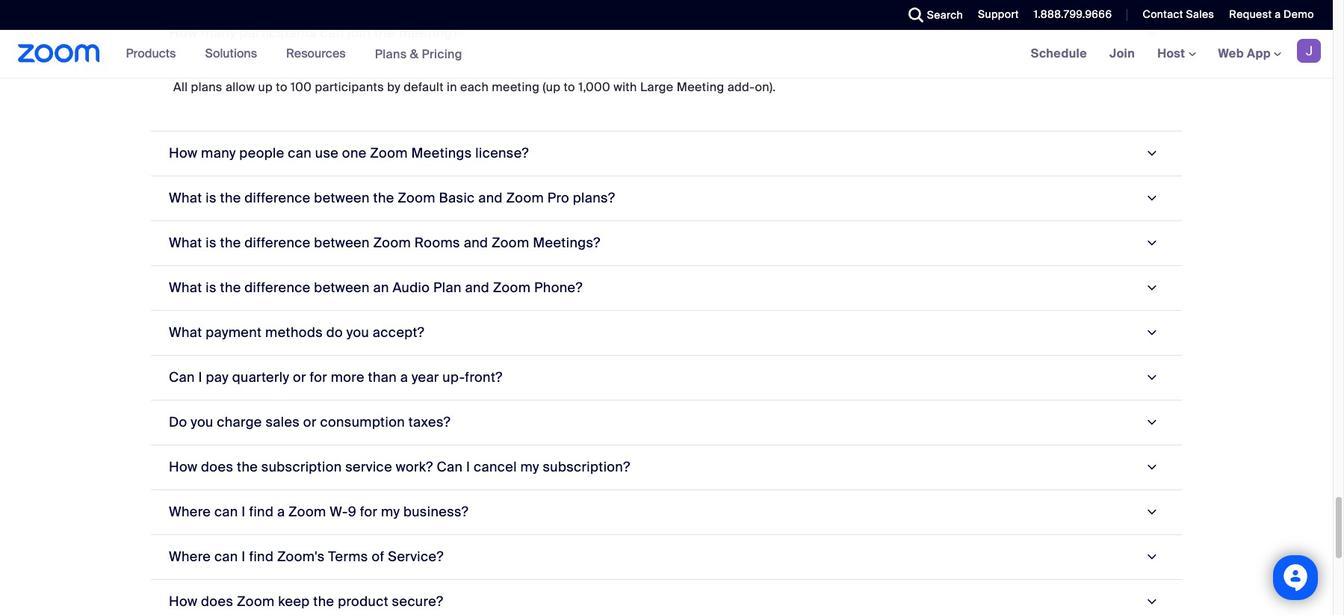 Task type: locate. For each thing, give the bounding box(es) containing it.
is inside what is the difference between the zoom basic and zoom pro plans? dropdown button
[[206, 189, 217, 207]]

0 vertical spatial where
[[169, 503, 211, 521]]

accept?
[[373, 323, 425, 341]]

subscription
[[261, 458, 342, 476]]

cancel
[[474, 458, 517, 476]]

participants left by
[[315, 79, 384, 95]]

how for how many participants can join the meeting?
[[169, 24, 198, 42]]

1 find from the top
[[249, 503, 274, 521]]

for
[[310, 368, 327, 386], [360, 503, 378, 521]]

0 vertical spatial for
[[310, 368, 327, 386]]

4 what from the top
[[169, 323, 202, 341]]

between for the
[[314, 189, 370, 207]]

where can i find zoom's terms of service?
[[169, 548, 444, 566]]

6 right image from the top
[[1142, 550, 1162, 564]]

find inside dropdown button
[[249, 503, 274, 521]]

does inside how does the subscription service work? can i cancel my subscription? dropdown button
[[201, 458, 233, 476]]

1 right image from the top
[[1142, 147, 1162, 160]]

right image inside the can i pay quarterly or for more than a year up-front? dropdown button
[[1142, 371, 1162, 385]]

zoom right the one
[[370, 144, 408, 162]]

between
[[314, 189, 370, 207], [314, 234, 370, 252], [314, 279, 370, 297]]

right image for 9
[[1142, 505, 1162, 519]]

5 right image from the top
[[1142, 505, 1162, 519]]

right image
[[1142, 191, 1162, 205], [1142, 236, 1162, 250], [1142, 371, 1162, 385], [1142, 416, 1162, 429]]

1 vertical spatial you
[[191, 413, 213, 431]]

for inside where can i find a zoom w-9 for my business? dropdown button
[[360, 503, 378, 521]]

2 find from the top
[[249, 548, 274, 566]]

3 is from the top
[[206, 279, 217, 297]]

and for plan
[[465, 279, 490, 297]]

how for how does zoom keep the product secure?
[[169, 593, 198, 611]]

payment
[[206, 323, 262, 341]]

contact sales
[[1143, 7, 1215, 21]]

how inside how does the subscription service work? can i cancel my subscription? dropdown button
[[169, 458, 198, 476]]

a up zoom's
[[277, 503, 285, 521]]

1 horizontal spatial can
[[437, 458, 463, 476]]

7 right image from the top
[[1142, 595, 1162, 609]]

1 vertical spatial where
[[169, 548, 211, 566]]

1 vertical spatial can
[[437, 458, 463, 476]]

web
[[1219, 46, 1244, 61]]

where inside dropdown button
[[169, 548, 211, 566]]

1 vertical spatial or
[[303, 413, 317, 431]]

than
[[368, 368, 397, 386]]

my
[[521, 458, 540, 476], [381, 503, 400, 521]]

2 what from the top
[[169, 234, 202, 252]]

support
[[978, 7, 1019, 21]]

product information navigation
[[115, 30, 474, 78]]

1.888.799.9666 button
[[1023, 0, 1116, 30], [1034, 7, 1113, 21]]

0 vertical spatial is
[[206, 189, 217, 207]]

3 how from the top
[[169, 458, 198, 476]]

for inside the can i pay quarterly or for more than a year up-front? dropdown button
[[310, 368, 327, 386]]

right image inside where can i find zoom's terms of service? dropdown button
[[1142, 550, 1162, 564]]

is inside what is the difference between zoom rooms and zoom meetings? dropdown button
[[206, 234, 217, 252]]

right image for plan
[[1142, 281, 1162, 295]]

and right plan
[[465, 279, 490, 297]]

where can i find zoom's terms of service? button
[[151, 535, 1182, 580]]

join link
[[1099, 30, 1147, 78]]

2 is from the top
[[206, 234, 217, 252]]

or for quarterly
[[293, 368, 306, 386]]

0 horizontal spatial can
[[169, 368, 195, 386]]

4 how from the top
[[169, 593, 198, 611]]

2 where from the top
[[169, 548, 211, 566]]

my inside dropdown button
[[521, 458, 540, 476]]

by
[[387, 79, 401, 95]]

right image inside what is the difference between zoom rooms and zoom meetings? dropdown button
[[1142, 236, 1162, 250]]

for left more
[[310, 368, 327, 386]]

is for what is the difference between zoom rooms and zoom meetings?
[[206, 234, 217, 252]]

how does the subscription service work? can i cancel my subscription? button
[[151, 445, 1182, 490]]

meetings navigation
[[1020, 30, 1333, 78]]

keep
[[278, 593, 310, 611]]

find left zoom's
[[249, 548, 274, 566]]

0 vertical spatial difference
[[245, 189, 311, 207]]

right image inside what is the difference between the zoom basic and zoom pro plans? dropdown button
[[1142, 191, 1162, 205]]

where can i find a zoom w-9 for my business?
[[169, 503, 469, 521]]

i
[[198, 368, 202, 386], [466, 458, 470, 476], [242, 503, 246, 521], [242, 548, 246, 566]]

between inside what is the difference between an audio plan and zoom phone? dropdown button
[[314, 279, 370, 297]]

where
[[169, 503, 211, 521], [169, 548, 211, 566]]

0 vertical spatial and
[[479, 189, 503, 207]]

contact
[[1143, 7, 1184, 21]]

1 between from the top
[[314, 189, 370, 207]]

or right quarterly
[[293, 368, 306, 386]]

all plans allow up to 100 participants by default in each meeting (up to 1,000 with large meeting add-on).
[[173, 79, 776, 95]]

plans?
[[573, 189, 615, 207]]

where can i find a zoom w-9 for my business? button
[[151, 490, 1182, 535]]

banner
[[0, 30, 1333, 78]]

between inside what is the difference between the zoom basic and zoom pro plans? dropdown button
[[314, 189, 370, 207]]

0 horizontal spatial a
[[277, 503, 285, 521]]

1 vertical spatial many
[[201, 144, 236, 162]]

how inside "how many people can use one zoom meetings license?" dropdown button
[[169, 144, 198, 162]]

a left demo
[[1275, 7, 1281, 21]]

join
[[1110, 46, 1135, 61]]

how many participants can join the meeting? button
[[151, 11, 1182, 56]]

1 vertical spatial for
[[360, 503, 378, 521]]

to right (up
[[564, 79, 575, 95]]

2 vertical spatial difference
[[245, 279, 311, 297]]

sales
[[266, 413, 300, 431]]

0 vertical spatial a
[[1275, 7, 1281, 21]]

1 horizontal spatial for
[[360, 503, 378, 521]]

1 vertical spatial my
[[381, 503, 400, 521]]

right image inside how does the subscription service work? can i cancel my subscription? dropdown button
[[1142, 460, 1162, 474]]

between inside what is the difference between zoom rooms and zoom meetings? dropdown button
[[314, 234, 370, 252]]

difference
[[245, 189, 311, 207], [245, 234, 311, 252], [245, 279, 311, 297]]

find for zoom's
[[249, 548, 274, 566]]

2 vertical spatial and
[[465, 279, 490, 297]]

1 right image from the top
[[1142, 191, 1162, 205]]

resources button
[[286, 30, 353, 78]]

sales
[[1187, 7, 1215, 21]]

year
[[412, 368, 439, 386]]

4 right image from the top
[[1142, 416, 1162, 429]]

a
[[1275, 7, 1281, 21], [400, 368, 408, 386], [277, 503, 285, 521]]

you right do
[[347, 323, 369, 341]]

2 vertical spatial a
[[277, 503, 285, 521]]

many left 'people'
[[201, 144, 236, 162]]

you
[[347, 323, 369, 341], [191, 413, 213, 431]]

front?
[[465, 368, 503, 386]]

1 many from the top
[[201, 24, 236, 42]]

solutions
[[205, 46, 257, 61]]

1 how from the top
[[169, 24, 198, 42]]

1 vertical spatial participants
[[315, 79, 384, 95]]

3 right image from the top
[[1142, 326, 1162, 340]]

does
[[201, 458, 233, 476], [201, 593, 233, 611]]

find for a
[[249, 503, 274, 521]]

my for subscription?
[[521, 458, 540, 476]]

2 vertical spatial between
[[314, 279, 370, 297]]

1 what from the top
[[169, 189, 202, 207]]

2 many from the top
[[201, 144, 236, 162]]

1 vertical spatial does
[[201, 593, 233, 611]]

0 horizontal spatial my
[[381, 503, 400, 521]]

schedule
[[1031, 46, 1088, 61]]

1 vertical spatial a
[[400, 368, 408, 386]]

and right rooms at the top
[[464, 234, 488, 252]]

2 difference from the top
[[245, 234, 311, 252]]

people
[[239, 144, 285, 162]]

is inside what is the difference between an audio plan and zoom phone? dropdown button
[[206, 279, 217, 297]]

1 horizontal spatial my
[[521, 458, 540, 476]]

to
[[276, 79, 288, 95], [564, 79, 575, 95]]

1 does from the top
[[201, 458, 233, 476]]

between up what is the difference between an audio plan and zoom phone?
[[314, 234, 370, 252]]

and
[[479, 189, 503, 207], [464, 234, 488, 252], [465, 279, 490, 297]]

can inside dropdown button
[[169, 368, 195, 386]]

1 horizontal spatial a
[[400, 368, 408, 386]]

do
[[169, 413, 187, 431]]

plans & pricing link
[[375, 46, 463, 62], [375, 46, 463, 62]]

(up
[[543, 79, 561, 95]]

do
[[326, 323, 343, 341]]

or right sales
[[303, 413, 317, 431]]

you right the do at the left
[[191, 413, 213, 431]]

what is the difference between an audio plan and zoom phone?
[[169, 279, 583, 297]]

support link
[[967, 0, 1023, 30], [978, 7, 1019, 21]]

zoom
[[370, 144, 408, 162], [398, 189, 436, 207], [506, 189, 544, 207], [373, 234, 411, 252], [492, 234, 530, 252], [493, 279, 531, 297], [289, 503, 326, 521], [237, 593, 275, 611]]

0 vertical spatial many
[[201, 24, 236, 42]]

0 vertical spatial participants
[[239, 24, 317, 42]]

large
[[641, 79, 674, 95]]

my for business?
[[381, 503, 400, 521]]

of
[[372, 548, 385, 566]]

what for what is the difference between an audio plan and zoom phone?
[[169, 279, 202, 297]]

right image inside "how many people can use one zoom meetings license?" dropdown button
[[1142, 147, 1162, 160]]

difference inside dropdown button
[[245, 189, 311, 207]]

2 between from the top
[[314, 234, 370, 252]]

right image inside how does zoom keep the product secure? dropdown button
[[1142, 595, 1162, 609]]

service?
[[388, 548, 444, 566]]

demo
[[1284, 7, 1315, 21]]

2 does from the top
[[201, 593, 233, 611]]

1 vertical spatial difference
[[245, 234, 311, 252]]

0 vertical spatial between
[[314, 189, 370, 207]]

1 vertical spatial between
[[314, 234, 370, 252]]

can left pay
[[169, 368, 195, 386]]

pricing
[[422, 46, 463, 62]]

my right '9' at the bottom of the page
[[381, 503, 400, 521]]

1 vertical spatial is
[[206, 234, 217, 252]]

add-
[[728, 79, 755, 95]]

participants up resources at the left of the page
[[239, 24, 317, 42]]

0 vertical spatial does
[[201, 458, 233, 476]]

host button
[[1158, 46, 1196, 61]]

many up solutions
[[201, 24, 236, 42]]

right image inside do you charge sales or consumption taxes? dropdown button
[[1142, 416, 1162, 429]]

many inside the how many participants can join the meeting? dropdown button
[[201, 24, 236, 42]]

how inside how does zoom keep the product secure? dropdown button
[[169, 593, 198, 611]]

how inside dropdown button
[[169, 24, 198, 42]]

contact sales link
[[1132, 0, 1219, 30], [1143, 7, 1215, 21]]

right image
[[1142, 147, 1162, 160], [1142, 281, 1162, 295], [1142, 326, 1162, 340], [1142, 460, 1162, 474], [1142, 505, 1162, 519], [1142, 550, 1162, 564], [1142, 595, 1162, 609]]

profile picture image
[[1298, 39, 1321, 63]]

how for how does the subscription service work? can i cancel my subscription?
[[169, 458, 198, 476]]

or inside dropdown button
[[293, 368, 306, 386]]

4 right image from the top
[[1142, 460, 1162, 474]]

does inside how does zoom keep the product secure? dropdown button
[[201, 593, 233, 611]]

0 vertical spatial my
[[521, 458, 540, 476]]

my right cancel
[[521, 458, 540, 476]]

0 horizontal spatial to
[[276, 79, 288, 95]]

where inside dropdown button
[[169, 503, 211, 521]]

audio
[[393, 279, 430, 297]]

2 right image from the top
[[1142, 236, 1162, 250]]

license?
[[476, 144, 529, 162]]

many for people
[[201, 144, 236, 162]]

2 right image from the top
[[1142, 281, 1162, 295]]

plan
[[433, 279, 462, 297]]

right image inside where can i find a zoom w-9 for my business? dropdown button
[[1142, 505, 1162, 519]]

0 vertical spatial you
[[347, 323, 369, 341]]

what is the difference between an audio plan and zoom phone? button
[[151, 266, 1182, 311]]

and inside dropdown button
[[479, 189, 503, 207]]

between down how many people can use one zoom meetings license?
[[314, 189, 370, 207]]

0 vertical spatial find
[[249, 503, 274, 521]]

to right up
[[276, 79, 288, 95]]

1 where from the top
[[169, 503, 211, 521]]

what inside dropdown button
[[169, 189, 202, 207]]

3 what from the top
[[169, 279, 202, 297]]

for right '9' at the bottom of the page
[[360, 503, 378, 521]]

in
[[447, 79, 457, 95]]

1 vertical spatial find
[[249, 548, 274, 566]]

zoom left phone?
[[493, 279, 531, 297]]

service
[[345, 458, 392, 476]]

1 difference from the top
[[245, 189, 311, 207]]

does for the
[[201, 458, 233, 476]]

3 right image from the top
[[1142, 371, 1162, 385]]

what inside dropdown button
[[169, 323, 202, 341]]

allow
[[226, 79, 255, 95]]

3 between from the top
[[314, 279, 370, 297]]

pro
[[548, 189, 570, 207]]

0 vertical spatial or
[[293, 368, 306, 386]]

my inside dropdown button
[[381, 503, 400, 521]]

0 vertical spatial can
[[169, 368, 195, 386]]

0 horizontal spatial for
[[310, 368, 327, 386]]

what
[[169, 189, 202, 207], [169, 234, 202, 252], [169, 279, 202, 297], [169, 323, 202, 341]]

find down the 'subscription'
[[249, 503, 274, 521]]

right image inside what is the difference between an audio plan and zoom phone? dropdown button
[[1142, 281, 1162, 295]]

what for what payment methods do you accept?
[[169, 323, 202, 341]]

a left year
[[400, 368, 408, 386]]

3 difference from the top
[[245, 279, 311, 297]]

zoom's
[[277, 548, 325, 566]]

or inside dropdown button
[[303, 413, 317, 431]]

1 horizontal spatial to
[[564, 79, 575, 95]]

between left the an
[[314, 279, 370, 297]]

and right basic
[[479, 189, 503, 207]]

2 vertical spatial is
[[206, 279, 217, 297]]

and for basic
[[479, 189, 503, 207]]

1 is from the top
[[206, 189, 217, 207]]

zoom logo image
[[18, 44, 100, 63]]

many inside "how many people can use one zoom meetings license?" dropdown button
[[201, 144, 236, 162]]

can right work?
[[437, 458, 463, 476]]

2 how from the top
[[169, 144, 198, 162]]

find inside dropdown button
[[249, 548, 274, 566]]



Task type: describe. For each thing, give the bounding box(es) containing it.
where for where can i find a zoom w-9 for my business?
[[169, 503, 211, 521]]

join
[[348, 24, 371, 42]]

plans
[[375, 46, 407, 62]]

how does the subscription service work? can i cancel my subscription?
[[169, 458, 631, 476]]

quarterly
[[232, 368, 289, 386]]

resources
[[286, 46, 346, 61]]

do you charge sales or consumption taxes?
[[169, 413, 451, 431]]

one
[[342, 144, 367, 162]]

use
[[315, 144, 339, 162]]

can i pay quarterly or for more than a year up-front?
[[169, 368, 503, 386]]

meetings
[[411, 144, 472, 162]]

is for what is the difference between an audio plan and zoom phone?
[[206, 279, 217, 297]]

1 horizontal spatial you
[[347, 323, 369, 341]]

between for an
[[314, 279, 370, 297]]

right image for zoom
[[1142, 191, 1162, 205]]

zoom left meetings?
[[492, 234, 530, 252]]

how for how many people can use one zoom meetings license?
[[169, 144, 198, 162]]

taxes?
[[409, 413, 451, 431]]

methods
[[265, 323, 323, 341]]

right image inside what payment methods do you accept? dropdown button
[[1142, 326, 1162, 340]]

consumption
[[320, 413, 405, 431]]

subscription?
[[543, 458, 631, 476]]

up
[[258, 79, 273, 95]]

what is the difference between zoom rooms and zoom meetings?
[[169, 234, 601, 252]]

business?
[[404, 503, 469, 521]]

solutions button
[[205, 30, 264, 78]]

participants inside dropdown button
[[239, 24, 317, 42]]

does for zoom
[[201, 593, 233, 611]]

web app
[[1219, 46, 1271, 61]]

terms
[[328, 548, 368, 566]]

pay
[[206, 368, 229, 386]]

can inside dropdown button
[[437, 458, 463, 476]]

web app button
[[1219, 46, 1282, 61]]

how does zoom keep the product secure?
[[169, 593, 444, 611]]

plans & pricing
[[375, 46, 463, 62]]

zoom inside dropdown button
[[370, 144, 408, 162]]

what for what is the difference between zoom rooms and zoom meetings?
[[169, 234, 202, 252]]

meeting?
[[399, 24, 459, 42]]

zoom down what is the difference between the zoom basic and zoom pro plans?
[[373, 234, 411, 252]]

banner containing products
[[0, 30, 1333, 78]]

right image for meetings
[[1142, 147, 1162, 160]]

100
[[291, 79, 312, 95]]

on).
[[755, 79, 776, 95]]

app
[[1247, 46, 1271, 61]]

1,000
[[579, 79, 611, 95]]

right image for year
[[1142, 371, 1162, 385]]

9
[[348, 503, 357, 521]]

2 horizontal spatial a
[[1275, 7, 1281, 21]]

rooms
[[415, 234, 460, 252]]

w-
[[330, 503, 348, 521]]

basic
[[439, 189, 475, 207]]

request a demo
[[1230, 7, 1315, 21]]

right image for meetings?
[[1142, 236, 1162, 250]]

where for where can i find zoom's terms of service?
[[169, 548, 211, 566]]

2 to from the left
[[564, 79, 575, 95]]

with
[[614, 79, 637, 95]]

0 horizontal spatial you
[[191, 413, 213, 431]]

up-
[[443, 368, 465, 386]]

search
[[927, 8, 963, 22]]

zoom left basic
[[398, 189, 436, 207]]

or for sales
[[303, 413, 317, 431]]

what for what is the difference between the zoom basic and zoom pro plans?
[[169, 189, 202, 207]]

1 vertical spatial and
[[464, 234, 488, 252]]

search button
[[897, 0, 967, 30]]

can inside dropdown button
[[214, 503, 238, 521]]

how many participants can join the meeting?
[[169, 24, 459, 42]]

phone?
[[534, 279, 583, 297]]

products button
[[126, 30, 183, 78]]

is for what is the difference between the zoom basic and zoom pro plans?
[[206, 189, 217, 207]]

all
[[173, 79, 188, 95]]

difference for an
[[245, 279, 311, 297]]

products
[[126, 46, 176, 61]]

how many people can use one zoom meetings license? button
[[151, 131, 1182, 176]]

each
[[460, 79, 489, 95]]

between for zoom
[[314, 234, 370, 252]]

can i pay quarterly or for more than a year up-front? button
[[151, 356, 1182, 400]]

zoom left pro
[[506, 189, 544, 207]]

work?
[[396, 458, 433, 476]]

what is the difference between the zoom basic and zoom pro plans?
[[169, 189, 615, 207]]

what payment methods do you accept?
[[169, 323, 425, 341]]

1 to from the left
[[276, 79, 288, 95]]

more
[[331, 368, 365, 386]]

difference for zoom
[[245, 234, 311, 252]]

what is the difference between zoom rooms and zoom meetings? button
[[151, 221, 1182, 266]]

charge
[[217, 413, 262, 431]]

secure?
[[392, 593, 444, 611]]

&
[[410, 46, 419, 62]]

do you charge sales or consumption taxes? button
[[151, 400, 1182, 445]]

what payment methods do you accept? button
[[151, 311, 1182, 356]]

how many people can use one zoom meetings license?
[[169, 144, 529, 162]]

default
[[404, 79, 444, 95]]

what is the difference between the zoom basic and zoom pro plans? button
[[151, 176, 1182, 221]]

how does zoom keep the product secure? button
[[151, 580, 1182, 615]]

meeting
[[677, 79, 725, 95]]

right image for service?
[[1142, 550, 1162, 564]]

right image for i
[[1142, 460, 1162, 474]]

zoom left w-
[[289, 503, 326, 521]]

1.888.799.9666
[[1034, 7, 1113, 21]]

many for participants
[[201, 24, 236, 42]]

difference for the
[[245, 189, 311, 207]]

schedule link
[[1020, 30, 1099, 78]]

zoom left keep
[[237, 593, 275, 611]]

meetings?
[[533, 234, 601, 252]]



Task type: vqa. For each thing, say whether or not it's contained in the screenshot.
Office
no



